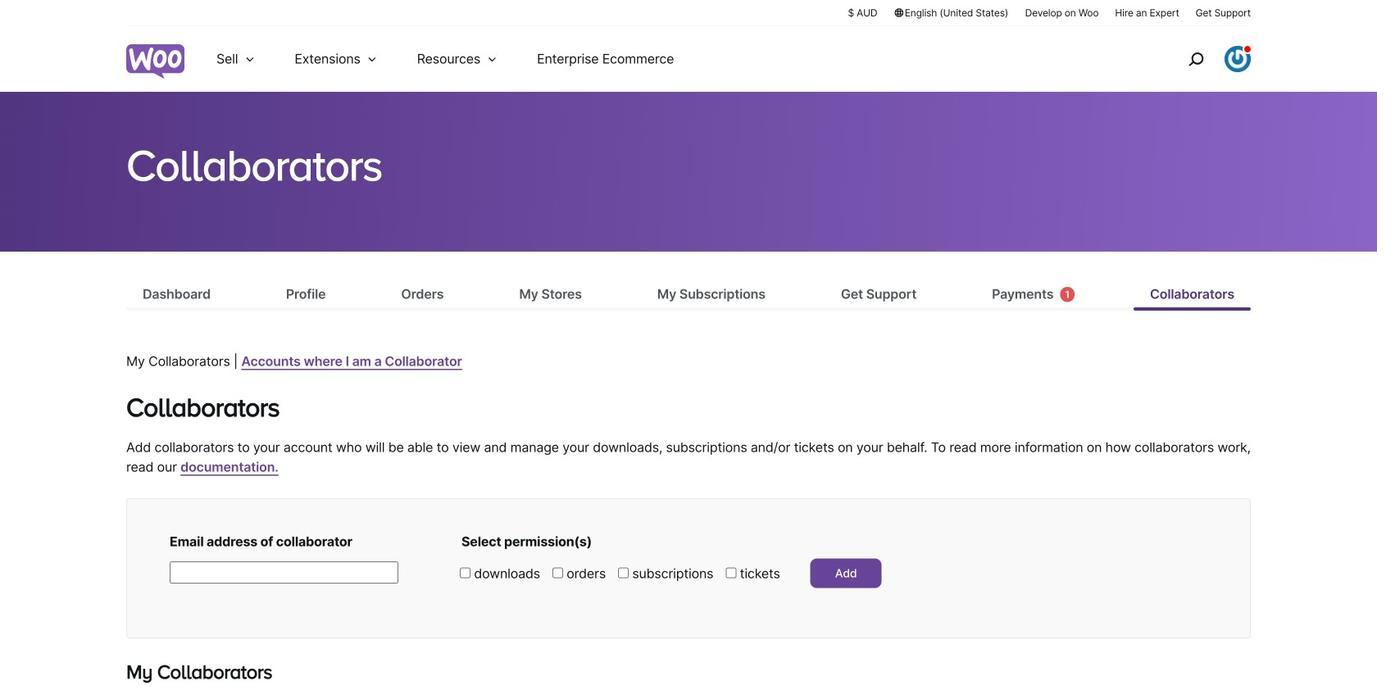 Task type: vqa. For each thing, say whether or not it's contained in the screenshot.
can within the Open Source Means You'Re Free To Add Any Features As Your Business And Customer Needs Change. We Won'T Limit You To The Templates And Tools We Offer — You Can Design And Build Your Enterprise Ecommerce Store To Fit Your Exact Requirements.
no



Task type: describe. For each thing, give the bounding box(es) containing it.
service navigation menu element
[[1154, 32, 1251, 86]]

open account menu image
[[1225, 46, 1251, 72]]



Task type: locate. For each thing, give the bounding box(es) containing it.
None checkbox
[[726, 568, 737, 578]]

None checkbox
[[460, 568, 471, 578], [553, 568, 563, 578], [618, 568, 629, 578], [460, 568, 471, 578], [553, 568, 563, 578], [618, 568, 629, 578]]

search image
[[1183, 46, 1209, 72]]



